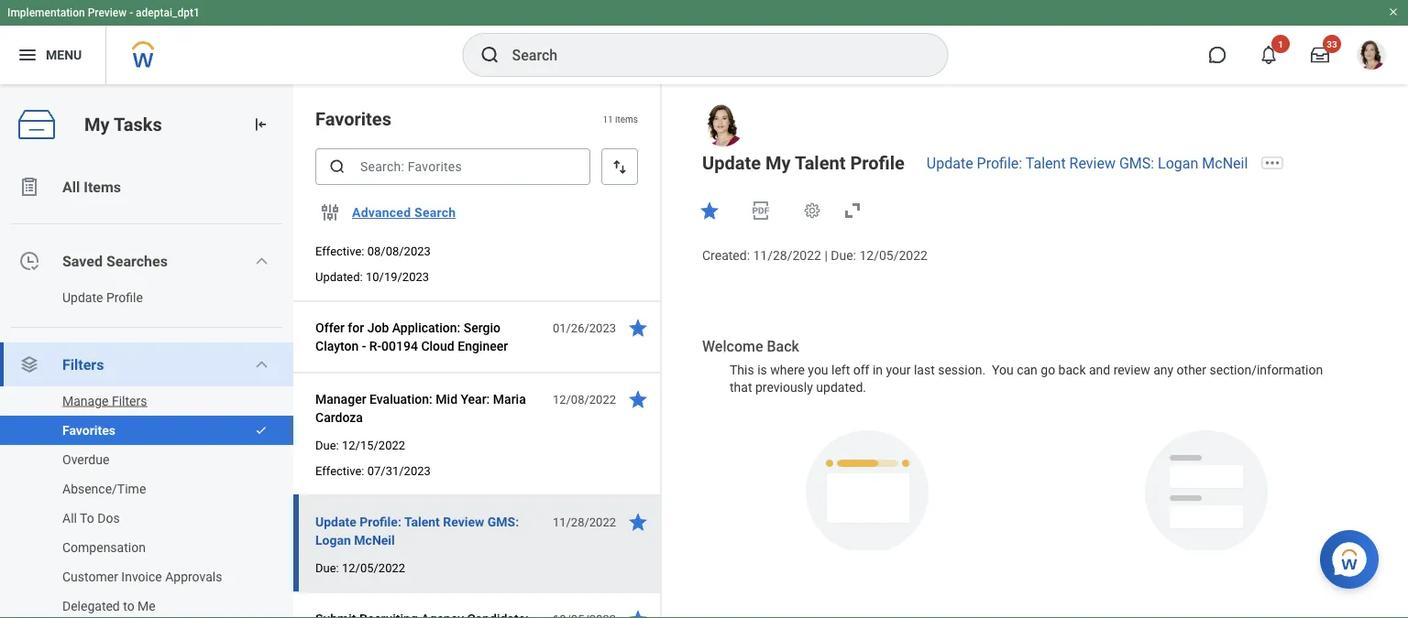 Task type: vqa. For each thing, say whether or not it's contained in the screenshot.
top "3"
no



Task type: locate. For each thing, give the bounding box(es) containing it.
0 horizontal spatial filters
[[62, 356, 104, 374]]

chevron down image
[[254, 254, 269, 269], [254, 358, 269, 372]]

1 horizontal spatial mcneil
[[1202, 154, 1248, 172]]

1 horizontal spatial search image
[[479, 44, 501, 66]]

profile up the fullscreen image
[[850, 152, 905, 174]]

effective: up the updated:
[[315, 245, 364, 259]]

1 horizontal spatial logan
[[1158, 154, 1199, 172]]

1 vertical spatial favorites
[[62, 423, 116, 438]]

08/08/2023
[[367, 245, 431, 259]]

update inside my tasks element
[[62, 290, 103, 305]]

1 horizontal spatial gms:
[[1119, 154, 1154, 172]]

is
[[757, 362, 767, 378]]

0 vertical spatial mcneil
[[1202, 154, 1248, 172]]

0 horizontal spatial 12/05/2022
[[342, 562, 405, 576]]

filters up manage
[[62, 356, 104, 374]]

my left tasks
[[84, 114, 110, 135]]

0 vertical spatial my
[[84, 114, 110, 135]]

perspective image
[[18, 354, 40, 376]]

all left to
[[62, 511, 77, 526]]

talent inside update profile: talent review gms: logan mcneil
[[404, 515, 440, 530]]

1 vertical spatial 11/28/2022
[[553, 516, 616, 530]]

1 all from the top
[[62, 178, 80, 196]]

search
[[414, 205, 456, 220]]

0 horizontal spatial update profile: talent review gms: logan mcneil
[[315, 515, 519, 549]]

1 vertical spatial 12/05/2022
[[342, 562, 405, 576]]

application:
[[392, 321, 461, 336]]

effective: 08/08/2023
[[315, 245, 431, 259]]

due: 12/05/2022
[[315, 562, 405, 576]]

where
[[770, 362, 805, 378]]

0 vertical spatial all
[[62, 178, 80, 196]]

clipboard image
[[18, 176, 40, 198]]

update
[[702, 152, 761, 174], [927, 154, 973, 172], [62, 290, 103, 305], [315, 515, 356, 530]]

1 chevron down image from the top
[[254, 254, 269, 269]]

0 vertical spatial filters
[[62, 356, 104, 374]]

0 horizontal spatial logan
[[315, 534, 351, 549]]

manage filters button
[[0, 387, 275, 416]]

welcome back this is where you left off in your last session.  you can go back and review any other section/information that previously updated.
[[702, 338, 1326, 396]]

0 vertical spatial review
[[1070, 154, 1116, 172]]

due: 12/15/2022
[[315, 439, 405, 453]]

1 vertical spatial update profile: talent review gms: logan mcneil
[[315, 515, 519, 549]]

33
[[1327, 39, 1338, 50]]

2 chevron down image from the top
[[254, 358, 269, 372]]

10/19/2023
[[366, 270, 429, 284]]

0 vertical spatial chevron down image
[[254, 254, 269, 269]]

all items
[[62, 178, 121, 196]]

1 vertical spatial filters
[[112, 394, 147, 409]]

1 button
[[1249, 35, 1290, 75]]

star image
[[699, 200, 721, 222], [627, 318, 649, 340], [627, 512, 649, 534], [627, 609, 649, 619]]

list containing all items
[[0, 165, 293, 619]]

0 horizontal spatial gms:
[[488, 515, 519, 530]]

offer
[[315, 321, 345, 336]]

0 vertical spatial update profile: talent review gms: logan mcneil
[[927, 154, 1248, 172]]

profile inside button
[[106, 290, 143, 305]]

talent
[[795, 152, 846, 174], [1026, 154, 1066, 172], [404, 515, 440, 530]]

2 list from the top
[[0, 387, 293, 619]]

close environment banner image
[[1388, 6, 1399, 17]]

implementation
[[7, 6, 85, 19]]

justify image
[[17, 44, 39, 66]]

12/05/2022 down update profile: talent review gms: logan mcneil button
[[342, 562, 405, 576]]

2 all from the top
[[62, 511, 77, 526]]

0 horizontal spatial favorites
[[62, 423, 116, 438]]

any
[[1154, 362, 1174, 378]]

1 vertical spatial review
[[443, 515, 484, 530]]

transformation import image
[[251, 116, 270, 134]]

can go
[[1017, 362, 1055, 378]]

r-
[[369, 339, 382, 354]]

|
[[825, 248, 828, 264]]

filters inside button
[[112, 394, 147, 409]]

0 horizontal spatial my
[[84, 114, 110, 135]]

favorites
[[315, 108, 391, 130], [62, 423, 116, 438]]

0 vertical spatial favorites
[[315, 108, 391, 130]]

logan
[[1158, 154, 1199, 172], [315, 534, 351, 549]]

0 horizontal spatial search image
[[328, 158, 347, 176]]

created: 11/28/2022 | due: 12/05/2022
[[702, 248, 928, 264]]

0 horizontal spatial profile:
[[360, 515, 401, 530]]

all left items
[[62, 178, 80, 196]]

1 horizontal spatial favorites
[[315, 108, 391, 130]]

0 vertical spatial profile:
[[977, 154, 1022, 172]]

all inside button
[[62, 511, 77, 526]]

menu banner
[[0, 0, 1408, 84]]

0 vertical spatial 11/28/2022
[[753, 248, 821, 264]]

11/28/2022 inside item list element
[[553, 516, 616, 530]]

0 vertical spatial search image
[[479, 44, 501, 66]]

adeptai_dpt1
[[136, 6, 200, 19]]

configure image
[[319, 202, 341, 224]]

delegated to me button
[[0, 592, 275, 619]]

1 effective: from the top
[[315, 245, 364, 259]]

items
[[84, 178, 121, 196]]

search image
[[479, 44, 501, 66], [328, 158, 347, 176]]

sort image
[[611, 158, 629, 176]]

mcneil
[[1202, 154, 1248, 172], [354, 534, 395, 549]]

profile: inside update profile: talent review gms: logan mcneil
[[360, 515, 401, 530]]

33 button
[[1300, 35, 1341, 75]]

1 vertical spatial profile
[[106, 290, 143, 305]]

2 effective: from the top
[[315, 465, 364, 479]]

chevron down image inside saved searches dropdown button
[[254, 254, 269, 269]]

effective: for effective: 08/08/2023
[[315, 245, 364, 259]]

11/28/2022
[[753, 248, 821, 264], [553, 516, 616, 530]]

my up view printable version (pdf) icon
[[766, 152, 791, 174]]

searches
[[106, 253, 168, 270]]

review
[[1070, 154, 1116, 172], [443, 515, 484, 530]]

filters up the favorites button
[[112, 394, 147, 409]]

effective:
[[315, 245, 364, 259], [315, 465, 364, 479]]

preview
[[88, 6, 127, 19]]

1 vertical spatial chevron down image
[[254, 358, 269, 372]]

favorites inside item list element
[[315, 108, 391, 130]]

1 horizontal spatial 12/05/2022
[[860, 248, 928, 264]]

session.
[[938, 362, 986, 378]]

update profile: talent review gms: logan mcneil inside button
[[315, 515, 519, 549]]

11
[[603, 114, 613, 125]]

1 vertical spatial logan
[[315, 534, 351, 549]]

filters button
[[0, 343, 293, 387]]

all
[[62, 178, 80, 196], [62, 511, 77, 526]]

gear image
[[803, 202, 822, 220]]

1 vertical spatial mcneil
[[354, 534, 395, 549]]

1 horizontal spatial filters
[[112, 394, 147, 409]]

update profile button
[[0, 283, 275, 313]]

0 horizontal spatial review
[[443, 515, 484, 530]]

1 vertical spatial effective:
[[315, 465, 364, 479]]

1 vertical spatial search image
[[328, 158, 347, 176]]

mid
[[436, 392, 458, 408]]

1 horizontal spatial update profile: talent review gms: logan mcneil
[[927, 154, 1248, 172]]

invoice
[[121, 570, 162, 585]]

1 vertical spatial gms:
[[488, 515, 519, 530]]

search image inside menu 'banner'
[[479, 44, 501, 66]]

favorites inside button
[[62, 423, 116, 438]]

0 horizontal spatial talent
[[404, 515, 440, 530]]

profile down saved searches at the top of the page
[[106, 290, 143, 305]]

effective: down due: 12/15/2022
[[315, 465, 364, 479]]

Search: Favorites text field
[[315, 149, 590, 185]]

0 vertical spatial profile
[[850, 152, 905, 174]]

1 vertical spatial my
[[766, 152, 791, 174]]

saved
[[62, 253, 103, 270]]

manage filters
[[62, 394, 147, 409]]

due: for manager evaluation: mid year: maria cardoza
[[315, 439, 339, 453]]

1 horizontal spatial review
[[1070, 154, 1116, 172]]

1 list from the top
[[0, 165, 293, 619]]

this
[[730, 362, 754, 378]]

effective: for effective: 07/31/2023
[[315, 465, 364, 479]]

overdue
[[62, 452, 109, 468]]

0 horizontal spatial profile
[[106, 290, 143, 305]]

you
[[808, 362, 829, 378]]

my
[[84, 114, 110, 135], [766, 152, 791, 174]]

filters
[[62, 356, 104, 374], [112, 394, 147, 409]]

2 vertical spatial due:
[[315, 562, 339, 576]]

0 vertical spatial effective:
[[315, 245, 364, 259]]

chevron down image inside filters dropdown button
[[254, 358, 269, 372]]

all for all items
[[62, 178, 80, 196]]

tasks
[[114, 114, 162, 135]]

advanced
[[352, 205, 411, 220]]

cloud
[[421, 339, 455, 354]]

effective: 07/31/2023
[[315, 465, 431, 479]]

0 vertical spatial logan
[[1158, 154, 1199, 172]]

gms: inside update profile: talent review gms: logan mcneil
[[488, 515, 519, 530]]

back
[[1059, 362, 1086, 378]]

1 vertical spatial all
[[62, 511, 77, 526]]

0 vertical spatial gms:
[[1119, 154, 1154, 172]]

menu button
[[0, 26, 106, 84]]

profile
[[850, 152, 905, 174], [106, 290, 143, 305]]

chevron down image for saved searches
[[254, 254, 269, 269]]

0 horizontal spatial mcneil
[[354, 534, 395, 549]]

1 vertical spatial due:
[[315, 439, 339, 453]]

12/05/2022 down the fullscreen image
[[860, 248, 928, 264]]

Search Workday  search field
[[512, 35, 910, 75]]

0 horizontal spatial 11/28/2022
[[553, 516, 616, 530]]

item list element
[[293, 84, 662, 619]]

1 vertical spatial profile:
[[360, 515, 401, 530]]

implementation preview -   adeptai_dpt1
[[7, 6, 200, 19]]

chevron down image for filters
[[254, 358, 269, 372]]

section/information
[[1210, 362, 1323, 378]]

all inside button
[[62, 178, 80, 196]]

1 horizontal spatial 11/28/2022
[[753, 248, 821, 264]]

list
[[0, 165, 293, 619], [0, 387, 293, 619]]

12/08/2022
[[553, 393, 616, 407]]

0 vertical spatial 12/05/2022
[[860, 248, 928, 264]]

inbox large image
[[1311, 46, 1329, 64]]



Task type: describe. For each thing, give the bounding box(es) containing it.
job
[[367, 321, 389, 336]]

updated.
[[816, 380, 866, 396]]

my tasks element
[[0, 84, 293, 619]]

offer for job application: sergio clayton ‎- r-00194 cloud engineer button
[[315, 318, 543, 358]]

update my talent profile
[[702, 152, 905, 174]]

last
[[914, 362, 935, 378]]

manager evaluation: mid year: maria cardoza
[[315, 392, 526, 426]]

‎-
[[362, 339, 366, 354]]

my tasks
[[84, 114, 162, 135]]

clock check image
[[18, 250, 40, 272]]

00194
[[382, 339, 418, 354]]

employee's photo (logan mcneil) image
[[702, 105, 745, 147]]

all to dos
[[62, 511, 120, 526]]

that previously
[[730, 380, 813, 396]]

offer for job application: sergio clayton ‎- r-00194 cloud engineer
[[315, 321, 508, 354]]

maria
[[493, 392, 526, 408]]

in
[[873, 362, 883, 378]]

customer invoice approvals button
[[0, 563, 275, 592]]

all to dos button
[[0, 504, 275, 534]]

other
[[1177, 362, 1207, 378]]

updated:
[[315, 270, 363, 284]]

12/05/2022 inside item list element
[[342, 562, 405, 576]]

fullscreen image
[[842, 200, 864, 222]]

filters inside dropdown button
[[62, 356, 104, 374]]

absence/time
[[62, 482, 146, 497]]

2 horizontal spatial talent
[[1026, 154, 1066, 172]]

1 horizontal spatial profile:
[[977, 154, 1022, 172]]

evaluation:
[[370, 392, 433, 408]]

overdue button
[[0, 446, 275, 475]]

manage
[[62, 394, 109, 409]]

and review
[[1089, 362, 1150, 378]]

review inside update profile: talent review gms: logan mcneil
[[443, 515, 484, 530]]

welcome
[[702, 338, 763, 355]]

list containing manage filters
[[0, 387, 293, 619]]

dos
[[97, 511, 120, 526]]

saved searches
[[62, 253, 168, 270]]

left
[[832, 362, 850, 378]]

07/31/2023
[[367, 465, 431, 479]]

manager
[[315, 392, 366, 408]]

engineer
[[458, 339, 508, 354]]

cardoza
[[315, 411, 363, 426]]

off
[[853, 362, 870, 378]]

update inside update profile: talent review gms: logan mcneil
[[315, 515, 356, 530]]

to
[[80, 511, 94, 526]]

advanced search
[[352, 205, 456, 220]]

advanced search button
[[345, 194, 463, 231]]

view printable version (pdf) image
[[750, 200, 772, 222]]

notifications large image
[[1260, 46, 1278, 64]]

your
[[886, 362, 911, 378]]

me
[[138, 599, 156, 614]]

1 horizontal spatial talent
[[795, 152, 846, 174]]

search image inside item list element
[[328, 158, 347, 176]]

customer invoice approvals
[[62, 570, 222, 585]]

absence/time button
[[0, 475, 275, 504]]

-
[[129, 6, 133, 19]]

0 vertical spatial due:
[[831, 248, 856, 264]]

manager evaluation: mid year: maria cardoza button
[[315, 389, 543, 430]]

to
[[123, 599, 134, 614]]

all items button
[[0, 165, 293, 209]]

all for all to dos
[[62, 511, 77, 526]]

check image
[[255, 425, 268, 437]]

year:
[[461, 392, 490, 408]]

11 items
[[603, 114, 638, 125]]

delegated
[[62, 599, 120, 614]]

clayton
[[315, 339, 359, 354]]

update profile: talent review gms: logan mcneil button
[[315, 512, 543, 552]]

compensation
[[62, 541, 146, 556]]

12/15/2022
[[342, 439, 405, 453]]

approvals
[[165, 570, 222, 585]]

saved searches button
[[0, 239, 293, 283]]

updated: 10/19/2023
[[315, 270, 429, 284]]

due: for update profile: talent review gms: logan mcneil
[[315, 562, 339, 576]]

1 horizontal spatial my
[[766, 152, 791, 174]]

logan inside update profile: talent review gms: logan mcneil
[[315, 534, 351, 549]]

update profile: talent review gms: logan mcneil link
[[927, 154, 1248, 172]]

menu
[[46, 47, 82, 62]]

for
[[348, 321, 364, 336]]

back
[[767, 338, 799, 355]]

update profile
[[62, 290, 143, 305]]

favorites button
[[0, 416, 246, 446]]

star image
[[627, 389, 649, 411]]

delegated to me
[[62, 599, 156, 614]]

1 horizontal spatial profile
[[850, 152, 905, 174]]

compensation button
[[0, 534, 275, 563]]

1
[[1278, 39, 1284, 50]]

items
[[615, 114, 638, 125]]

sergio
[[464, 321, 501, 336]]

01/26/2023
[[553, 322, 616, 336]]

mcneil inside update profile: talent review gms: logan mcneil
[[354, 534, 395, 549]]

profile logan mcneil image
[[1357, 40, 1386, 73]]

created:
[[702, 248, 750, 264]]



